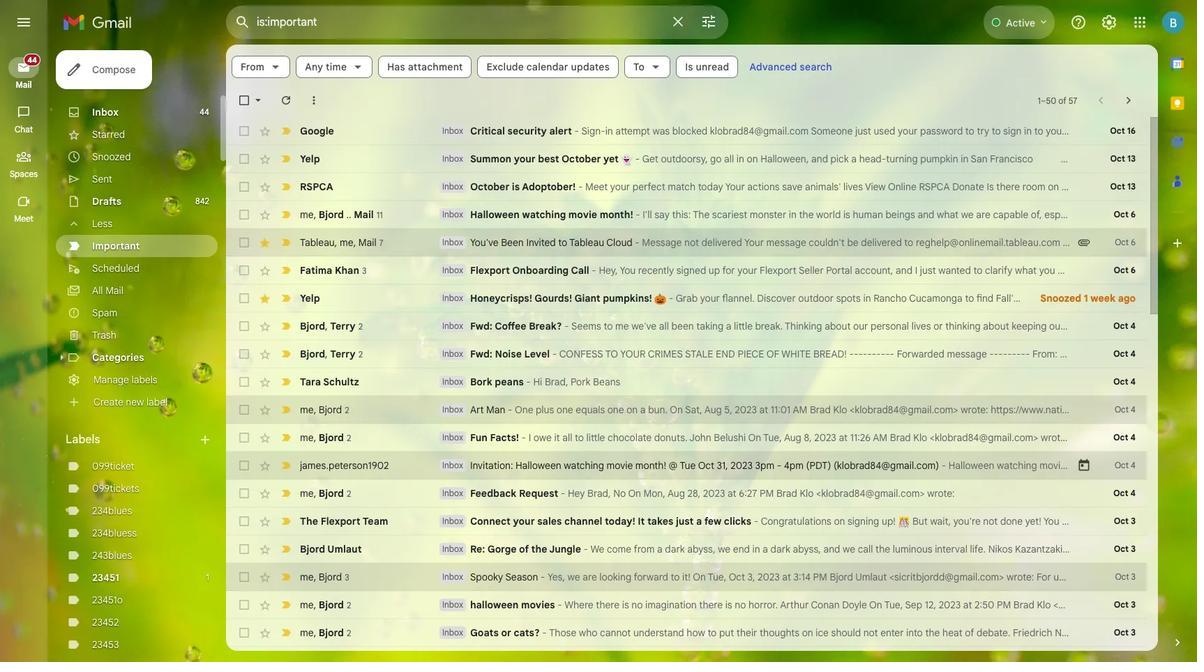 Task type: locate. For each thing, give the bounding box(es) containing it.
2 horizontal spatial just
[[920, 264, 936, 277]]

20 row from the top
[[226, 647, 1147, 663]]

oct 4 for i owe it all to little chocolate donuts. john belushi on tue, aug 8, 2023 at 11:26 am brad klo <klobrad84@gmail.com> wrote: hey guys
[[1113, 433, 1136, 443]]

1 vertical spatial watching
[[564, 460, 604, 472]]

inbox for invitation: halloween watching movie month! @ tue oct 31, 2023 3pm - 4pm (pdt) (klobrad84@gmail.com)
[[442, 460, 463, 471]]

row
[[226, 117, 1197, 145], [226, 145, 1163, 173], [226, 173, 1197, 201], [226, 201, 1197, 229], [226, 229, 1147, 257], [226, 257, 1197, 285], [226, 285, 1197, 313], [226, 313, 1197, 340], [226, 340, 1197, 368], [226, 368, 1147, 396], [226, 396, 1147, 424], [226, 424, 1147, 452], [226, 452, 1147, 480], [226, 480, 1147, 508], [226, 508, 1147, 536], [226, 536, 1197, 564], [226, 564, 1197, 592], [226, 592, 1197, 620], [226, 620, 1197, 647], [226, 647, 1147, 663]]

1 google from the left
[[300, 125, 334, 137]]

inbox inside inbox re: gorge of the jungle - we come from a dark abyss, we end in a dark abyss, and we call the luminous interval life. nikos kazantzakis on mon, sep 11, 2023 at 10:24
[[442, 544, 463, 555]]

is inside button
[[685, 61, 693, 73]]

1 vertical spatial little
[[586, 432, 605, 444]]

oct for those who cannot understand how to put their thoughts on ice should not enter into the heat of debate. friedrich nietzsche on tue, sep 12, 2023 a
[[1114, 628, 1129, 638]]

1 horizontal spatial flexport
[[470, 264, 510, 277]]

starred link
[[92, 128, 125, 141]]

a left bun.
[[640, 404, 646, 417]]

inbox inside inbox fun facts! - i owe it all to little chocolate donuts. john belushi on tue, aug 8, 2023 at 11:26 am brad klo <klobrad84@gmail.com> wrote: hey guys
[[442, 433, 463, 443]]

🎊 image
[[898, 517, 910, 529]]

all right the 'go'
[[724, 153, 734, 165]]

5 me , bjord 2 from the top
[[300, 627, 351, 639]]

4 me , bjord 2 from the top
[[300, 599, 351, 612]]

oct for meet your perfect match today your actions save animals' lives view online rspca donate is there room on your sofa this adoptober? reho
[[1110, 181, 1125, 192]]

1 horizontal spatial mon,
[[1085, 543, 1107, 556]]

2 for halloween movies
[[347, 600, 351, 611]]

0 horizontal spatial meet
[[14, 213, 33, 224]]

, for feedback request
[[314, 487, 316, 500]]

terry
[[330, 320, 356, 332], [330, 348, 356, 360]]

1 vertical spatial oct 6
[[1115, 237, 1136, 248]]

request
[[519, 488, 558, 500]]

0 vertical spatial terry
[[330, 320, 356, 332]]

halloween
[[470, 209, 520, 221], [516, 460, 561, 472]]

1 horizontal spatial 12,
[[1157, 627, 1168, 640]]

movie down adoptober!
[[568, 209, 597, 221]]

spaces heading
[[0, 169, 47, 180]]

6 for get
[[1131, 209, 1136, 220]]

2 horizontal spatial pm
[[997, 599, 1011, 612]]

me for fun facts!
[[300, 432, 314, 444]]

0 horizontal spatial brad,
[[545, 376, 568, 389]]

🎃 image
[[655, 294, 666, 305]]

message
[[947, 348, 987, 361]]

1 horizontal spatial am
[[873, 432, 888, 444]]

2 for fwd: noise level
[[358, 349, 363, 360]]

breaks
[[1090, 320, 1120, 333]]

channel
[[564, 516, 602, 528]]

spaces
[[10, 169, 38, 179]]

pm right 2:50
[[997, 599, 1011, 612]]

0 horizontal spatial all
[[562, 432, 572, 444]]

0 horizontal spatial 1
[[206, 573, 209, 583]]

1 vertical spatial fwd:
[[470, 348, 493, 361]]

inbox connect your sales channel today! it takes just a few clicks
[[442, 516, 751, 528]]

2 vertical spatial 6
[[1131, 265, 1136, 276]]

1 me , bjord 2 from the top
[[300, 404, 349, 416]]

snoozed for snoozed link
[[92, 151, 131, 163]]

the up bjord umlaut
[[300, 516, 318, 528]]

week
[[1091, 292, 1116, 305]]

2 dark from the left
[[771, 543, 790, 556]]

all mail link
[[92, 285, 123, 297]]

search in mail image
[[230, 10, 255, 35]]

row up john
[[226, 396, 1147, 424]]

13 right this
[[1127, 181, 1136, 192]]

44 inside navigation
[[27, 55, 37, 65]]

brad up "friedrich"
[[1014, 599, 1035, 612]]

yelp
[[300, 153, 320, 165], [300, 292, 320, 305]]

3 for congratulations on signing up!
[[1131, 516, 1136, 527]]

umlaut down breaks
[[1086, 348, 1117, 361]]

the
[[799, 209, 814, 221], [531, 543, 547, 556], [876, 543, 890, 556], [925, 627, 940, 640]]

exclude calendar updates
[[487, 61, 610, 73]]

3 me , bjord 2 from the top
[[300, 487, 351, 500]]

bjord , terry 2
[[300, 320, 363, 332], [300, 348, 363, 360]]

0 horizontal spatial umlaut
[[327, 543, 362, 556]]

1 horizontal spatial rspca
[[919, 181, 950, 193]]

oct 6 down this
[[1114, 209, 1136, 220]]

you
[[620, 264, 636, 277]]

1 horizontal spatial 44
[[200, 107, 209, 117]]

6
[[1131, 209, 1136, 220], [1131, 237, 1136, 248], [1131, 265, 1136, 276]]

oct 6 for we
[[1114, 209, 1136, 220]]

0 vertical spatial pm
[[760, 488, 774, 500]]

scheduled link
[[92, 262, 139, 275]]

..
[[346, 208, 351, 221]]

2 vertical spatial oct 6
[[1114, 265, 1136, 276]]

inbox for fwd: noise level
[[442, 349, 463, 359]]

find
[[976, 292, 994, 305]]

243blues link
[[92, 550, 132, 562]]

2 for feedback request
[[347, 489, 351, 499]]

inbox for halloween movies
[[442, 600, 463, 610]]

1 vertical spatial what
[[1015, 264, 1037, 277]]

3 row from the top
[[226, 173, 1197, 201]]

about up bread!
[[825, 320, 851, 333]]

of right the heat at bottom
[[965, 627, 974, 640]]

1 horizontal spatial just
[[855, 125, 871, 137]]

inbox for fun facts!
[[442, 433, 463, 443]]

2 vertical spatial sep
[[1137, 627, 1154, 640]]

1 horizontal spatial october
[[562, 153, 601, 165]]

grab
[[676, 292, 698, 305]]

1 one from the left
[[557, 404, 573, 417]]

1 horizontal spatial movie
[[607, 460, 633, 472]]

bjord , terry 2 up tara schultz
[[300, 348, 363, 360]]

flexport for onboarding
[[470, 264, 510, 277]]

klo down bread!
[[833, 404, 847, 417]]

1 horizontal spatial what
[[1015, 264, 1037, 277]]

inbox for connect your sales channel today! it takes just a few clicks
[[442, 516, 463, 527]]

row containing james.peterson1902
[[226, 452, 1147, 480]]

categories link
[[92, 352, 144, 364]]

0 horizontal spatial i
[[529, 432, 531, 444]]

meet down yet
[[585, 181, 608, 193]]

234blues
[[92, 505, 132, 518]]

1 horizontal spatial abyss,
[[793, 543, 821, 556]]

labels
[[132, 374, 157, 387]]

chat heading
[[0, 124, 47, 135]]

sign-
[[581, 125, 605, 137]]

oct for sign-in attempt was blocked klobrad84@gmail.com someone just used your password to try to sign in to your account. google blocked them
[[1110, 126, 1125, 136]]

not right the 'it's'
[[1183, 320, 1197, 333]]

6 down get
[[1131, 237, 1136, 248]]

inbox flexport onboarding call - hey, you recently signed up for your flexport seller portal account, and i just wanted to clarify what you were looking for. is there a parti
[[442, 264, 1197, 277]]

me , bjord 3
[[300, 571, 349, 584]]

243blues
[[92, 550, 132, 562]]

brad,
[[545, 376, 568, 389], [587, 488, 611, 500]]

a left few
[[696, 516, 702, 528]]

5 row from the top
[[226, 229, 1147, 257]]

0 vertical spatial or
[[934, 320, 943, 333]]

blocked up outdoorsy,
[[672, 125, 708, 137]]

me , bjord 2 for halloween movies
[[300, 599, 351, 612]]

234bluess link
[[92, 527, 137, 540]]

4 for confess to your crimes stale end piece of white bread! ---------- forwarded message --------- from: bjord umlaut <sicritbjordd@gm
[[1131, 349, 1136, 359]]

2023 right 11,
[[1141, 543, 1163, 556]]

0 vertical spatial brad,
[[545, 376, 568, 389]]

schultz
[[323, 376, 359, 389]]

to
[[633, 61, 645, 73]]

1 horizontal spatial not
[[1183, 320, 1197, 333]]

oct 4 for confess to your crimes stale end piece of white bread! ---------- forwarded message --------- from: bjord umlaut <sicritbjordd@gm
[[1113, 349, 1136, 359]]

3 right khan
[[362, 265, 367, 276]]

tue, right 'it!'
[[708, 571, 727, 584]]

labels
[[66, 433, 100, 447]]

hey left guys
[[1071, 432, 1088, 444]]

up!
[[882, 516, 896, 528]]

arthur
[[780, 599, 809, 612]]

october left yet
[[562, 153, 601, 165]]

signing
[[848, 516, 879, 528]]

to left put
[[708, 627, 717, 640]]

oct 4 for hey brad, no on mon, aug 28, 2023 at 6:27 pm brad klo <klobrad84@gmail.com> wrote:
[[1113, 488, 1136, 499]]

any
[[305, 61, 323, 73]]

debate.
[[977, 627, 1011, 640]]

2 horizontal spatial all
[[724, 153, 734, 165]]

6 for is
[[1131, 265, 1136, 276]]

1 vertical spatial movie
[[607, 460, 633, 472]]

inbox for feedback request
[[442, 488, 463, 499]]

row up put
[[226, 592, 1197, 620]]

oct for yes, we are looking forward to it! on tue, oct 3, 2023 at 3:14 pm bjord umlaut <sicritbjordd@gmail.com> wrote: for us to come? scott stapp is that y
[[1115, 572, 1129, 583]]

2 oct 13 from the top
[[1110, 181, 1136, 192]]

umlaut
[[1086, 348, 1117, 361], [327, 543, 362, 556], [855, 571, 887, 584]]

manage labels
[[93, 374, 157, 387]]

art
[[470, 404, 484, 417]]

2 for art man
[[345, 405, 349, 415]]

0 vertical spatial looking
[[1082, 264, 1114, 277]]

today!
[[605, 516, 635, 528]]

1 horizontal spatial our
[[1049, 320, 1064, 333]]

oct for hey, you recently signed up for your flexport seller portal account, and i just wanted to clarify what you were looking for. is there a parti
[[1114, 265, 1129, 276]]

there
[[997, 181, 1020, 193], [1143, 264, 1166, 277], [596, 599, 620, 612], [699, 599, 723, 612]]

1 vertical spatial aug
[[784, 432, 801, 444]]

6 right for.
[[1131, 265, 1136, 276]]

19 row from the top
[[226, 620, 1197, 647]]

oct 13 for meet your perfect match today your actions save animals' lives view online rspca donate is there room on your sofa this adoptober? reho
[[1110, 181, 1136, 192]]

no left horror.
[[735, 599, 746, 612]]

wrote: down message
[[961, 404, 988, 417]]

on down klobrad84@gmail.com
[[747, 153, 758, 165]]

23452
[[92, 617, 119, 629]]

row containing rspca
[[226, 173, 1197, 201]]

yelp for summon your best october yet
[[300, 153, 320, 165]]

abyss, up 3:14
[[793, 543, 821, 556]]

human
[[853, 209, 883, 221]]

1 horizontal spatial about
[[983, 320, 1009, 333]]

1 horizontal spatial month!
[[635, 460, 666, 472]]

2 me , bjord 2 from the top
[[300, 432, 351, 444]]

inbox inside inbox bork peans - hi brad, pork beans
[[442, 377, 463, 387]]

snoozed inside row
[[1040, 292, 1082, 305]]

spots
[[836, 292, 861, 305]]

2 fwd: from the top
[[470, 348, 493, 361]]

1 horizontal spatial or
[[934, 320, 943, 333]]

1 horizontal spatial the
[[693, 209, 710, 221]]

1 vertical spatial october
[[470, 181, 510, 193]]

one
[[557, 404, 573, 417], [608, 404, 624, 417]]

snoozed down were in the right top of the page
[[1040, 292, 1082, 305]]

0 horizontal spatial looking
[[600, 571, 632, 584]]

inbox inside inbox october is adoptober! - meet your perfect match today your actions save animals' lives view online rspca donate is there room on your sofa this adoptober? reho
[[442, 181, 463, 192]]

bun.
[[648, 404, 668, 417]]

1 our from the left
[[853, 320, 868, 333]]

parti
[[1177, 264, 1197, 277]]

row up taking
[[226, 285, 1197, 313]]

and right beings
[[918, 209, 934, 221]]

inbox inside "inbox goats or cats? - those who cannot understand how to put their thoughts on ice should not enter into the heat of debate. friedrich nietzsche on tue, sep 12, 2023 a"
[[442, 628, 463, 638]]

inbox inside the inbox critical security alert - sign-in attempt was blocked klobrad84@gmail.com someone just used your password to try to sign in to your account. google blocked them
[[442, 126, 463, 136]]

4pm
[[784, 460, 804, 472]]

not left enter
[[863, 627, 878, 640]]

is left that
[[1164, 571, 1171, 584]]

or left 'thinking'
[[934, 320, 943, 333]]

2 for fun facts!
[[347, 433, 351, 443]]

what down "donate" on the right top
[[937, 209, 959, 221]]

1 fwd: from the top
[[470, 320, 493, 333]]

Search in mail text field
[[257, 15, 661, 29]]

0 horizontal spatial one
[[557, 404, 573, 417]]

match
[[668, 181, 696, 193]]

you've
[[470, 237, 499, 249]]

12,
[[925, 599, 936, 612], [1157, 627, 1168, 640]]

1 abyss, from the left
[[687, 543, 715, 556]]

1 vertical spatial brad,
[[587, 488, 611, 500]]

mail heading
[[0, 80, 47, 91]]

oct 13 right sofa
[[1110, 181, 1136, 192]]

2 row from the top
[[226, 145, 1163, 173]]

inbox inside inbox flexport onboarding call - hey, you recently signed up for your flexport seller portal account, and i just wanted to clarify what you were looking for. is there a parti
[[442, 265, 463, 276]]

pm right 3:14
[[813, 571, 827, 584]]

bjord , terry 2 for fwd: coffee break?
[[300, 320, 363, 332]]

12, down stapp in the bottom of the page
[[1157, 627, 1168, 640]]

099ticket link
[[92, 460, 134, 473]]

11 row from the top
[[226, 396, 1147, 424]]

flexport
[[470, 264, 510, 277], [760, 264, 797, 277], [321, 516, 360, 528]]

turning
[[886, 153, 918, 165]]

your down 👻 image
[[610, 181, 630, 193]]

inbox inside inbox you've been invited to tableau cloud -
[[442, 237, 463, 248]]

0 horizontal spatial rspca
[[300, 181, 333, 193]]

i'll
[[643, 209, 652, 221]]

1 horizontal spatial i
[[915, 264, 918, 277]]

15 row from the top
[[226, 508, 1147, 536]]

inbox
[[92, 106, 119, 119], [442, 126, 463, 136], [442, 153, 463, 164], [442, 181, 463, 192], [442, 209, 463, 220], [442, 237, 463, 248], [442, 265, 463, 276], [442, 293, 463, 303], [442, 321, 463, 331], [442, 349, 463, 359], [442, 377, 463, 387], [442, 405, 463, 415], [442, 433, 463, 443], [442, 460, 463, 471], [442, 488, 463, 499], [442, 516, 463, 527], [442, 544, 463, 555], [442, 572, 463, 583], [442, 600, 463, 610], [442, 628, 463, 638]]

your left sofa
[[1062, 181, 1081, 193]]

9 row from the top
[[226, 340, 1197, 368]]

1 horizontal spatial all
[[659, 320, 669, 333]]

navigation
[[0, 45, 49, 663]]

1 horizontal spatial 1
[[1038, 95, 1041, 106]]

2 no from the left
[[735, 599, 746, 612]]

spam
[[92, 307, 117, 320]]

17 row from the top
[[226, 564, 1197, 592]]

inbox inside inbox fwd: noise level - confess to your crimes stale end piece of white bread! ---------- forwarded message --------- from: bjord umlaut <sicritbjordd@gm
[[442, 349, 463, 359]]

what left you
[[1015, 264, 1037, 277]]

khan
[[335, 264, 359, 277]]

are down we
[[583, 571, 597, 584]]

3 for those who cannot understand how to put their thoughts on ice should not enter into the heat of debate. friedrich nietzsche on tue, sep 12, 2023 a
[[1131, 628, 1136, 638]]

0 vertical spatial 12,
[[925, 599, 936, 612]]

is
[[512, 181, 520, 193], [843, 209, 850, 221], [1164, 571, 1171, 584], [622, 599, 629, 612], [725, 599, 732, 612]]

row down the 'go'
[[226, 173, 1197, 201]]

inbox for spooky season
[[442, 572, 463, 583]]

month! left @
[[635, 460, 666, 472]]

of right gorge
[[519, 543, 529, 556]]

oct for congratulations on signing up!
[[1114, 516, 1129, 527]]

, for spooky season
[[314, 571, 316, 584]]

2 for fwd: coffee break?
[[358, 321, 363, 332]]

2 our from the left
[[1049, 320, 1064, 333]]

october
[[562, 153, 601, 165], [470, 181, 510, 193]]

0 vertical spatial are
[[976, 209, 991, 221]]

oct for i owe it all to little chocolate donuts. john belushi on tue, aug 8, 2023 at 11:26 am brad klo <klobrad84@gmail.com> wrote: hey guys
[[1113, 433, 1128, 443]]

0 vertical spatial snoozed
[[92, 151, 131, 163]]

honeycrisps! gourds! giant pumpkins!
[[470, 292, 655, 305]]

row down "today"
[[226, 201, 1197, 229]]

oct for we come from a dark abyss, we end in a dark abyss, and we call the luminous interval life. nikos kazantzakis on mon, sep 11, 2023 at 10:24
[[1114, 544, 1129, 555]]

oct 4 for hi brad, pork beans
[[1113, 377, 1136, 387]]

16 row from the top
[[226, 536, 1197, 564]]

and
[[811, 153, 828, 165], [918, 209, 934, 221], [896, 264, 913, 277], [824, 543, 840, 556]]

row up the 'go'
[[226, 117, 1197, 145]]

1 vertical spatial lives
[[912, 320, 931, 333]]

snoozed 1 week ago
[[1040, 292, 1136, 305]]

pm
[[760, 488, 774, 500], [813, 571, 827, 584], [997, 599, 1011, 612]]

0 vertical spatial of
[[1059, 95, 1066, 106]]

1 oct 13 from the top
[[1110, 153, 1136, 164]]

little down equals
[[586, 432, 605, 444]]

3 up scott
[[1131, 544, 1136, 555]]

facts!
[[490, 432, 519, 444]]

advanced search options image
[[695, 8, 723, 36]]

snoozed
[[92, 151, 131, 163], [1040, 292, 1082, 305]]

oct 3 right the nietzsche at the right
[[1114, 628, 1136, 638]]

me , bjord 2 for feedback request
[[300, 487, 351, 500]]

thoughts
[[760, 627, 800, 640]]

wrote: left h
[[1164, 599, 1192, 612]]

at left 2:50
[[963, 599, 972, 612]]

your right used
[[898, 125, 918, 137]]

inbox for re: gorge of the jungle
[[442, 544, 463, 555]]

2 13 from the top
[[1127, 181, 1136, 192]]

all left been
[[659, 320, 669, 333]]

3 inside the me , bjord 3
[[345, 572, 349, 583]]

1 dark from the left
[[665, 543, 685, 556]]

1 for 1 50 of 57
[[1038, 95, 1041, 106]]

1 vertical spatial the
[[300, 516, 318, 528]]

1 vertical spatial 13
[[1127, 181, 1136, 192]]

1 for 1
[[206, 573, 209, 583]]

2 bjord , terry 2 from the top
[[300, 348, 363, 360]]

row containing google
[[226, 117, 1197, 145]]

just right takes
[[676, 516, 694, 528]]

support image
[[1070, 14, 1087, 31]]

in left attempt
[[605, 125, 613, 137]]

row up the grab
[[226, 257, 1197, 285]]

meet down "spaces" 'heading'
[[14, 213, 33, 224]]

feedback
[[470, 488, 517, 500]]

and left pick
[[811, 153, 828, 165]]

me for halloween watching movie month!
[[300, 208, 314, 221]]

there right where
[[596, 599, 620, 612]]

inbox inside inbox spooky season - yes, we are looking forward to it! on tue, oct 3, 2023 at 3:14 pm bjord umlaut <sicritbjordd@gmail.com> wrote: for us to come? scott stapp is that y
[[442, 572, 463, 583]]

oct 4
[[1113, 321, 1136, 331], [1113, 349, 1136, 359], [1113, 377, 1136, 387], [1115, 405, 1136, 415], [1113, 433, 1136, 443], [1115, 460, 1136, 471], [1113, 488, 1136, 499]]

099ticket
[[92, 460, 134, 473]]

1 horizontal spatial one
[[608, 404, 624, 417]]

sofa
[[1084, 181, 1103, 193]]

0 vertical spatial all
[[724, 153, 734, 165]]

gorge
[[487, 543, 517, 556]]

row down 'imagination' at the bottom right of page
[[226, 620, 1197, 647]]

0 vertical spatial am
[[793, 404, 807, 417]]

dark up 'it!'
[[665, 543, 685, 556]]

tab list
[[1158, 45, 1197, 613]]

mail left 7
[[358, 236, 376, 249]]

0 vertical spatial lives
[[844, 181, 863, 193]]

halloween,
[[761, 153, 809, 165]]

tableau up fatima
[[300, 236, 335, 249]]

2 horizontal spatial 1
[[1084, 292, 1088, 305]]

password
[[920, 125, 963, 137]]

on right belushi
[[748, 432, 761, 444]]

1 horizontal spatial sep
[[1109, 543, 1127, 556]]

me for halloween movies
[[300, 599, 314, 612]]

sep down stapp in the bottom of the page
[[1137, 627, 1154, 640]]

inbox for fwd: coffee break?
[[442, 321, 463, 331]]

14 row from the top
[[226, 480, 1147, 508]]

october down 'summon'
[[470, 181, 510, 193]]

sep
[[1109, 543, 1127, 556], [905, 599, 922, 612], [1137, 627, 1154, 640]]

None checkbox
[[237, 180, 251, 194], [237, 236, 251, 250], [237, 264, 251, 278], [237, 292, 251, 306], [237, 431, 251, 445], [237, 487, 251, 501], [237, 515, 251, 529], [237, 543, 251, 557], [237, 627, 251, 640], [237, 180, 251, 194], [237, 236, 251, 250], [237, 264, 251, 278], [237, 292, 251, 306], [237, 431, 251, 445], [237, 487, 251, 501], [237, 515, 251, 529], [237, 543, 251, 557], [237, 627, 251, 640]]

row containing tara schultz
[[226, 368, 1147, 396]]

oct 13
[[1110, 153, 1136, 164], [1110, 181, 1136, 192]]

1 no from the left
[[632, 599, 643, 612]]

8 row from the top
[[226, 313, 1197, 340]]

we down "donate" on the right top
[[961, 209, 974, 221]]

oct 13 for get outdoorsy, go all in on halloween, and pick a head-turning pumpkin in san francisco ͏ ͏ ͏ ͏ ͏ ͏͏ ͏ ͏ ͏ ͏ ͏͏ ͏ ͏ ͏ ͏ ͏͏ ͏ ͏ ͏ ͏ ͏͏ ͏ ͏ ͏ ͏ ͏͏ ͏ ͏ ͏ ͏ ͏͏ ͏ ͏ ͏ ͏ ͏͏ ͏ ͏ ͏ ͏ ͏͏ ͏ ͏ ͏ ͏ ͏͏ ͏ ͏ ͏ ͏ ͏͏ ͏
[[1110, 153, 1136, 164]]

3pm
[[755, 460, 775, 472]]

flexport down you've
[[470, 264, 510, 277]]

1 horizontal spatial meet
[[585, 181, 608, 193]]

get
[[1133, 209, 1147, 221]]

kazantzakis
[[1015, 543, 1067, 556]]

0 vertical spatial 6
[[1131, 209, 1136, 220]]

create new label
[[93, 396, 168, 409]]

inbox for flexport onboarding call
[[442, 265, 463, 276]]

2 yelp from the top
[[300, 292, 320, 305]]

piece
[[738, 348, 764, 361]]

1 row from the top
[[226, 117, 1197, 145]]

1 blocked from the left
[[672, 125, 708, 137]]

on right "room"
[[1048, 181, 1059, 193]]

1 vertical spatial halloween
[[516, 460, 561, 472]]

2023 right the 5,
[[735, 404, 757, 417]]

0 horizontal spatial lives
[[844, 181, 863, 193]]

flexport for team
[[321, 516, 360, 528]]

, for fwd: noise level
[[325, 348, 328, 360]]

1 vertical spatial yelp
[[300, 292, 320, 305]]

inbox inside inbox fwd: coffee break? - seems to me we've all been taking a little break. thinking about our personal lives or thinking about keeping our jobs. breaks are good. it's not
[[442, 321, 463, 331]]

is right for.
[[1133, 264, 1140, 277]]

inbox invitation: halloween watching movie month! @ tue oct 31, 2023 3pm - 4pm (pdt) (klobrad84@gmail.com) -
[[442, 460, 949, 472]]

of left 57 at the top of the page
[[1059, 95, 1066, 106]]

13 row from the top
[[226, 452, 1147, 480]]

10 row from the top
[[226, 368, 1147, 396]]

3 down 11,
[[1131, 572, 1136, 583]]

None checkbox
[[237, 93, 251, 107], [237, 124, 251, 138], [237, 152, 251, 166], [237, 208, 251, 222], [237, 320, 251, 333], [237, 347, 251, 361], [237, 375, 251, 389], [237, 403, 251, 417], [237, 459, 251, 473], [237, 571, 251, 585], [237, 599, 251, 613], [237, 93, 251, 107], [237, 124, 251, 138], [237, 152, 251, 166], [237, 208, 251, 222], [237, 320, 251, 333], [237, 347, 251, 361], [237, 375, 251, 389], [237, 403, 251, 417], [237, 459, 251, 473], [237, 571, 251, 585], [237, 599, 251, 613]]

snoozed down starred
[[92, 151, 131, 163]]

1 13 from the top
[[1127, 153, 1136, 164]]

0 vertical spatial hey
[[1071, 432, 1088, 444]]

takes
[[647, 516, 674, 528]]

2 terry from the top
[[330, 348, 356, 360]]

1 horizontal spatial aug
[[705, 404, 722, 417]]

oct for one plus one equals one on a bun. on sat, aug 5, 2023 at 11:01 am brad klo <klobrad84@gmail.com> wrote: https://www.nationalgallery.org.uk/
[[1115, 405, 1129, 415]]

2 about from the left
[[983, 320, 1009, 333]]

2 horizontal spatial umlaut
[[1086, 348, 1117, 361]]

fwd: for fwd: noise level
[[470, 348, 493, 361]]

3 for yes, we are looking forward to it! on tue, oct 3, 2023 at 3:14 pm bjord umlaut <sicritbjordd@gmail.com> wrote: for us to come? scott stapp is that y
[[1131, 572, 1136, 583]]

re:
[[470, 543, 485, 556]]

inbox inside inbox connect your sales channel today! it takes just a few clicks
[[442, 516, 463, 527]]

0 vertical spatial month!
[[600, 209, 633, 221]]

1 horizontal spatial brad,
[[587, 488, 611, 500]]

our
[[853, 320, 868, 333], [1049, 320, 1064, 333]]

1 horizontal spatial hey
[[1071, 432, 1088, 444]]

1 terry from the top
[[330, 320, 356, 332]]

1 vertical spatial of
[[519, 543, 529, 556]]

1 vertical spatial are
[[1123, 320, 1137, 333]]

try
[[977, 125, 989, 137]]

settings image
[[1101, 14, 1118, 31]]

oct 4 for seems to me we've all been taking a little break. thinking about our personal lives or thinking about keeping our jobs. breaks are good. it's not
[[1113, 321, 1136, 331]]

month! up cloud in the right top of the page
[[600, 209, 633, 221]]

movie
[[568, 209, 597, 221], [607, 460, 633, 472]]

oct 3 for is
[[1115, 572, 1136, 583]]

row containing bjord umlaut
[[226, 536, 1197, 564]]

1 yelp from the top
[[300, 153, 320, 165]]

1 bjord , terry 2 from the top
[[300, 320, 363, 332]]

a right from
[[657, 543, 663, 556]]

inbox inside inbox art man - one plus one equals one on a bun. on sat, aug 5, 2023 at 11:01 am brad klo <klobrad84@gmail.com> wrote: https://www.nationalgallery.org.uk/
[[442, 405, 463, 415]]

7 row from the top
[[226, 285, 1197, 313]]

inbox inside inbox halloween movies - where there is no imagination there is no horror. arthur conan doyle on tue, sep 12, 2023 at 2:50 pm brad klo <klobrad84@gmail.com> wrote: h
[[442, 600, 463, 610]]

6 row from the top
[[226, 257, 1197, 285]]

inbox inside inbox invitation: halloween watching movie month! @ tue oct 31, 2023 3pm - 4pm (pdt) (klobrad84@gmail.com) -
[[442, 460, 463, 471]]

inbox inside inbox halloween watching movie month! - i'll say this: the scariest monster in the world is human beings and what we are capable of, especially when we get together. jo
[[442, 209, 463, 220]]

0 horizontal spatial not
[[863, 627, 878, 640]]

0 horizontal spatial snoozed
[[92, 151, 131, 163]]

0 horizontal spatial abyss,
[[687, 543, 715, 556]]

0 horizontal spatial blocked
[[672, 125, 708, 137]]

outdoorsy,
[[661, 153, 708, 165]]

1 vertical spatial meet
[[14, 213, 33, 224]]

2 vertical spatial of
[[965, 627, 974, 640]]

, for you've been invited to tableau cloud
[[335, 236, 337, 249]]

about down the "fall's"
[[983, 320, 1009, 333]]

security
[[508, 125, 547, 137]]

1 vertical spatial bjord , terry 2
[[300, 348, 363, 360]]

inbox inside inbox feedback request - hey brad, no on mon, aug 28, 2023 at 6:27 pm brad klo <klobrad84@gmail.com> wrote:
[[442, 488, 463, 499]]

, for halloween watching movie month!
[[314, 208, 316, 221]]



Task type: vqa. For each thing, say whether or not it's contained in the screenshot.
rightmost date:
no



Task type: describe. For each thing, give the bounding box(es) containing it.
is up cannot
[[622, 599, 629, 612]]

there up how
[[699, 599, 723, 612]]

mail right all
[[105, 285, 123, 297]]

tue, up enter
[[884, 599, 903, 612]]

0 vertical spatial not
[[1183, 320, 1197, 333]]

0 vertical spatial aug
[[705, 404, 722, 417]]

2 for goats or cats?
[[347, 628, 351, 639]]

navigation containing mail
[[0, 45, 49, 663]]

end
[[733, 543, 750, 556]]

yelp for honeycrisps! gourds! giant pumpkins!
[[300, 292, 320, 305]]

57
[[1069, 95, 1078, 106]]

0 horizontal spatial mon,
[[644, 488, 665, 500]]

1 horizontal spatial little
[[734, 320, 753, 333]]

jobs.
[[1067, 320, 1088, 333]]

, for art man
[[314, 404, 316, 416]]

categories
[[92, 352, 144, 364]]

exclude calendar updates button
[[478, 56, 619, 78]]

(klobrad84@gmail.com)
[[834, 460, 939, 472]]

attachment
[[408, 61, 463, 73]]

to left 'it!'
[[671, 571, 680, 584]]

no
[[613, 488, 626, 500]]

older image
[[1122, 93, 1136, 107]]

Search in mail search field
[[226, 6, 728, 39]]

4 for one plus one equals one on a bun. on sat, aug 5, 2023 at 11:01 am brad klo <klobrad84@gmail.com> wrote: https://www.nationalgallery.org.uk/
[[1131, 405, 1136, 415]]

- grab your flannel. discover outdoor spots in rancho cucamonga to find fall's freshest harvest.͏ ͏ ͏ ͏ ͏ ͏͏ ͏ ͏ ͏ ͏ ͏͏ ͏ ͏ ͏ ͏ ͏͏ ͏ ͏ ͏ ͏ ͏͏ ͏ ͏ ͏ ͏ ͏͏ ͏ ͏ ͏ ͏ ͏͏ ͏ ͏ ͏ ͏ ͏͏ ͏ ͏ ͏ ͏ ͏͏ ͏
[[666, 292, 1197, 305]]

when
[[1091, 209, 1115, 221]]

at left 11:01
[[759, 404, 768, 417]]

18 row from the top
[[226, 592, 1197, 620]]

sign
[[1003, 125, 1022, 137]]

brad up the (klobrad84@gmail.com)
[[890, 432, 911, 444]]

brad, for hey
[[587, 488, 611, 500]]

2 horizontal spatial are
[[1123, 320, 1137, 333]]

at left 11:26 at the right
[[839, 432, 848, 444]]

2 google from the left
[[1109, 125, 1141, 137]]

your right the grab
[[700, 292, 720, 305]]

tue, up 3pm
[[763, 432, 782, 444]]

friedrich
[[1013, 627, 1052, 640]]

, for goats or cats?
[[314, 627, 316, 639]]

has attachment image
[[1077, 236, 1091, 250]]

clear search image
[[664, 8, 692, 36]]

0 vertical spatial halloween
[[470, 209, 520, 221]]

break?
[[529, 320, 562, 333]]

man
[[486, 404, 505, 417]]

0 horizontal spatial aug
[[668, 488, 685, 500]]

discover
[[757, 292, 796, 305]]

few
[[704, 516, 722, 528]]

create
[[93, 396, 123, 409]]

on left ice
[[802, 627, 813, 640]]

mail right ..
[[354, 208, 374, 221]]

wrote: down https://www.nationalgallery.org.uk/
[[1041, 432, 1069, 444]]

0 horizontal spatial what
[[937, 209, 959, 221]]

cloud
[[607, 237, 633, 249]]

1 horizontal spatial tableau
[[569, 237, 604, 249]]

me , bjord 2 for art man
[[300, 404, 349, 416]]

account,
[[855, 264, 893, 277]]

go
[[710, 153, 722, 165]]

inbox critical security alert - sign-in attempt was blocked klobrad84@gmail.com someone just used your password to try to sign in to your account. google blocked them
[[442, 125, 1197, 137]]

https://www.nationalgallery.org.uk/
[[991, 404, 1144, 417]]

inbox for you've been invited to tableau cloud
[[442, 237, 463, 248]]

2 rspca from the left
[[919, 181, 950, 193]]

2023 right 31,
[[731, 460, 753, 472]]

wrote: up interval
[[927, 488, 955, 500]]

sales
[[537, 516, 562, 528]]

0 horizontal spatial or
[[501, 627, 511, 640]]

and down - congratulations on signing up!
[[824, 543, 840, 556]]

at left 10:24
[[1166, 543, 1175, 556]]

on up the come? at the bottom right
[[1070, 543, 1083, 556]]

me , bjord .. mail 11
[[300, 208, 383, 221]]

@
[[669, 460, 678, 472]]

inbox for critical security alert
[[442, 126, 463, 136]]

equals
[[576, 404, 605, 417]]

0 vertical spatial watching
[[522, 209, 566, 221]]

wanted
[[939, 264, 971, 277]]

row containing fatima khan
[[226, 257, 1197, 285]]

4 for i owe it all to little chocolate donuts. john belushi on tue, aug 8, 2023 at 11:26 am brad klo <klobrad84@gmail.com> wrote: hey guys
[[1131, 433, 1136, 443]]

on right 'it!'
[[693, 571, 706, 584]]

jo
[[1192, 209, 1197, 221]]

inbox link
[[92, 106, 119, 119]]

1 vertical spatial all
[[659, 320, 669, 333]]

klo down for
[[1037, 599, 1051, 612]]

your left sales
[[513, 516, 535, 528]]

me for art man
[[300, 404, 314, 416]]

there left "room"
[[997, 181, 1020, 193]]

is right "world" at the top right of page
[[843, 209, 850, 221]]

in right the 'go'
[[737, 153, 744, 165]]

goats
[[470, 627, 499, 640]]

on left bun.
[[627, 404, 638, 417]]

noise
[[495, 348, 522, 361]]

we left call
[[843, 543, 855, 556]]

0 horizontal spatial little
[[586, 432, 605, 444]]

12 row from the top
[[226, 424, 1147, 452]]

has attachment button
[[378, 56, 472, 78]]

2:50
[[975, 599, 994, 612]]

reho
[[1179, 181, 1197, 193]]

adoptober?
[[1124, 181, 1177, 193]]

the left jungle
[[531, 543, 547, 556]]

0 vertical spatial i
[[915, 264, 918, 277]]

1 horizontal spatial looking
[[1082, 264, 1114, 277]]

is unread
[[685, 61, 729, 73]]

meet inside heading
[[14, 213, 33, 224]]

perfect
[[633, 181, 665, 193]]

on left the sat,
[[670, 404, 683, 417]]

account.
[[1068, 125, 1107, 137]]

tue
[[680, 460, 696, 472]]

at left 3:14
[[782, 571, 791, 584]]

to right it
[[575, 432, 584, 444]]

inbox for bork peans
[[442, 377, 463, 387]]

in left san
[[961, 153, 969, 165]]

is up put
[[725, 599, 732, 612]]

inbox for october is adoptober!
[[442, 181, 463, 192]]

white
[[782, 348, 811, 361]]

0 horizontal spatial sep
[[905, 599, 922, 612]]

842
[[195, 196, 209, 207]]

2023 right 3,
[[758, 571, 780, 584]]

oct for where there is no imagination there is no horror. arthur conan doyle on tue, sep 12, 2023 at 2:50 pm brad klo <klobrad84@gmail.com> wrote: h
[[1114, 600, 1129, 610]]

4 for hey brad, no on mon, aug 28, 2023 at 6:27 pm brad klo <klobrad84@gmail.com> wrote:
[[1131, 488, 1136, 499]]

1 horizontal spatial are
[[976, 209, 991, 221]]

bjord , terry 2 for fwd: noise level
[[300, 348, 363, 360]]

1 vertical spatial is
[[987, 181, 994, 193]]

0 horizontal spatial the
[[300, 516, 318, 528]]

the flexport team
[[300, 516, 388, 528]]

flannel.
[[722, 292, 755, 305]]

has
[[387, 61, 405, 73]]

me , bjord 2 for fun facts!
[[300, 432, 351, 444]]

3 inside "fatima khan 3"
[[362, 265, 367, 276]]

on right doyle
[[869, 599, 882, 612]]

you
[[1039, 264, 1055, 277]]

invitation:
[[470, 460, 513, 472]]

snoozed for snoozed 1 week ago
[[1040, 292, 1082, 305]]

4 for hi brad, pork beans
[[1131, 377, 1136, 387]]

oct for get outdoorsy, go all in on halloween, and pick a head-turning pumpkin in san francisco ͏ ͏ ͏ ͏ ͏ ͏͏ ͏ ͏ ͏ ͏ ͏͏ ͏ ͏ ͏ ͏ ͏͏ ͏ ͏ ͏ ͏ ͏͏ ͏ ͏ ͏ ͏ ͏͏ ͏ ͏ ͏ ͏ ͏͏ ͏ ͏ ͏ ͏ ͏͏ ͏ ͏ ͏ ͏ ͏͏ ͏ ͏ ͏ ͏ ͏͏ ͏ ͏ ͏ ͏ ͏͏ ͏
[[1110, 153, 1125, 164]]

labels heading
[[66, 433, 198, 447]]

to right the invited at the left
[[558, 237, 567, 249]]

2023 down that
[[1171, 627, 1193, 640]]

there right for.
[[1143, 264, 1166, 277]]

movies
[[521, 599, 555, 612]]

your right the for
[[738, 264, 757, 277]]

their
[[737, 627, 757, 640]]

inbox for halloween watching movie month!
[[442, 209, 463, 220]]

calendar event image
[[1077, 459, 1091, 473]]

2023 up the heat at bottom
[[939, 599, 961, 612]]

on left signing
[[834, 516, 845, 528]]

1 vertical spatial month!
[[635, 460, 666, 472]]

bjord umlaut
[[300, 543, 362, 556]]

234blues link
[[92, 505, 132, 518]]

doyle
[[842, 599, 867, 612]]

fun
[[470, 432, 488, 444]]

0 horizontal spatial just
[[676, 516, 694, 528]]

2 vertical spatial are
[[583, 571, 597, 584]]

1 horizontal spatial pm
[[813, 571, 827, 584]]

fwd: for fwd: coffee break?
[[470, 320, 493, 333]]

yet
[[603, 153, 619, 165]]

gourds!
[[535, 292, 572, 305]]

brad, for hi
[[545, 376, 568, 389]]

1 vertical spatial not
[[863, 627, 878, 640]]

thinking
[[945, 320, 981, 333]]

1 vertical spatial 44
[[200, 107, 209, 117]]

2023 right 28,
[[703, 488, 725, 500]]

cats?
[[514, 627, 540, 640]]

oct 3 for 12,
[[1114, 628, 1136, 638]]

23451o
[[92, 594, 123, 607]]

0 vertical spatial october
[[562, 153, 601, 165]]

trash
[[92, 329, 116, 342]]

0 vertical spatial sep
[[1109, 543, 1127, 556]]

oct for confess to your crimes stale end piece of white bread! ---------- forwarded message --------- from: bjord umlaut <sicritbjordd@gm
[[1113, 349, 1128, 359]]

brad up 8,
[[810, 404, 831, 417]]

it's
[[1168, 320, 1181, 333]]

1 horizontal spatial lives
[[912, 320, 931, 333]]

were
[[1058, 264, 1079, 277]]

on right the no
[[628, 488, 641, 500]]

0 vertical spatial the
[[693, 209, 710, 221]]

1 vertical spatial 6
[[1131, 237, 1136, 248]]

row containing the flexport team
[[226, 508, 1147, 536]]

2 abyss, from the left
[[793, 543, 821, 556]]

in right the "spots"
[[863, 292, 871, 305]]

me for spooky season
[[300, 571, 314, 584]]

13 for get outdoorsy, go all in on halloween, and pick a head-turning pumpkin in san francisco ͏ ͏ ͏ ͏ ͏ ͏͏ ͏ ͏ ͏ ͏ ͏͏ ͏ ͏ ͏ ͏ ͏͏ ͏ ͏ ͏ ͏ ͏͏ ͏ ͏ ͏ ͏ ͏͏ ͏ ͏ ͏ ͏ ͏͏ ͏ ͏ ͏ ͏ ͏͏ ͏ ͏ ͏ ͏ ͏͏ ͏ ͏ ͏ ͏ ͏͏ ͏ ͏ ͏ ͏ ͏͏ ͏
[[1127, 153, 1136, 164]]

in right sign at the top right
[[1024, 125, 1032, 137]]

more image
[[307, 93, 321, 107]]

all mail
[[92, 285, 123, 297]]

attempt
[[616, 125, 650, 137]]

meet heading
[[0, 213, 47, 225]]

one
[[515, 404, 533, 417]]

the right call
[[876, 543, 890, 556]]

23452 link
[[92, 617, 119, 629]]

0 vertical spatial meet
[[585, 181, 608, 193]]

0 vertical spatial umlaut
[[1086, 348, 1117, 361]]

1 horizontal spatial umlaut
[[855, 571, 887, 584]]

terry for fwd: coffee break?
[[330, 320, 356, 332]]

in right end
[[752, 543, 760, 556]]

0 vertical spatial just
[[855, 125, 871, 137]]

me , bjord 2 for goats or cats?
[[300, 627, 351, 639]]

1 vertical spatial 1
[[1084, 292, 1088, 305]]

👻 image
[[621, 154, 633, 166]]

nikos
[[988, 543, 1013, 556]]

oct for hey brad, no on mon, aug 28, 2023 at 6:27 pm brad klo <klobrad84@gmail.com> wrote:
[[1113, 488, 1128, 499]]

inbox feedback request - hey brad, no on mon, aug 28, 2023 at 6:27 pm brad klo <klobrad84@gmail.com> wrote:
[[442, 488, 955, 500]]

oct for seems to me we've all been taking a little break. thinking about our personal lives or thinking about keeping our jobs. breaks are good. it's not
[[1113, 321, 1128, 331]]

oct 4 for one plus one equals one on a bun. on sat, aug 5, 2023 at 11:01 am brad klo <klobrad84@gmail.com> wrote: https://www.nationalgallery.org.uk/
[[1115, 405, 1136, 415]]

harvest.͏
[[1060, 292, 1096, 305]]

row containing tableau
[[226, 229, 1147, 257]]

is left adoptober!
[[512, 181, 520, 193]]

1 vertical spatial am
[[873, 432, 888, 444]]

a right taking
[[726, 320, 732, 333]]

4 for seems to me we've all been taking a little break. thinking about our personal lives or thinking about keeping our jobs. breaks are good. it's not
[[1131, 321, 1136, 331]]

animals'
[[805, 181, 841, 193]]

oct 3 down scott
[[1114, 600, 1136, 610]]

main menu image
[[15, 14, 32, 31]]

1 vertical spatial i
[[529, 432, 531, 444]]

snoozed link
[[92, 151, 131, 163]]

to right try
[[992, 125, 1001, 137]]

23453
[[92, 639, 119, 652]]

2 horizontal spatial is
[[1133, 264, 1140, 277]]

stapp
[[1135, 571, 1162, 584]]

terry for fwd: noise level
[[330, 348, 356, 360]]

brad down '4pm'
[[776, 488, 797, 500]]

signed
[[677, 264, 706, 277]]

and right account,
[[896, 264, 913, 277]]

from
[[241, 61, 265, 73]]

2 vertical spatial pm
[[997, 599, 1011, 612]]

, for fwd: coffee break?
[[325, 320, 328, 332]]

oct 3 up 11,
[[1114, 516, 1136, 527]]

oct 3 for mon,
[[1114, 544, 1136, 555]]

, for halloween movies
[[314, 599, 316, 612]]

4 row from the top
[[226, 201, 1197, 229]]

inbox for goats or cats?
[[442, 628, 463, 638]]

compose button
[[56, 50, 152, 89]]

1 rspca from the left
[[300, 181, 333, 193]]

h
[[1195, 599, 1197, 612]]

a left parti
[[1169, 264, 1174, 277]]

2 blocked from the left
[[1144, 125, 1179, 137]]

yes,
[[548, 571, 565, 584]]

klo up the (klobrad84@gmail.com)
[[913, 432, 927, 444]]

a right end
[[763, 543, 768, 556]]

2 horizontal spatial flexport
[[760, 264, 797, 277]]

2023 right 8,
[[814, 432, 836, 444]]

me for goats or cats?
[[300, 627, 314, 639]]

me for feedback request
[[300, 487, 314, 500]]

0 horizontal spatial pm
[[760, 488, 774, 500]]

oct 6 for for.
[[1114, 265, 1136, 276]]

tue, right the nietzsche at the right
[[1116, 627, 1135, 640]]

klo up the congratulations
[[800, 488, 814, 500]]

especially
[[1045, 209, 1089, 221]]

1 about from the left
[[825, 320, 851, 333]]

advanced
[[750, 61, 797, 73]]

16
[[1127, 126, 1136, 136]]

a down h
[[1195, 627, 1197, 640]]

wrote: left for
[[1007, 571, 1034, 584]]

3 for we come from a dark abyss, we end in a dark abyss, and we call the luminous interval life. nikos kazantzakis on mon, sep 11, 2023 at 10:24
[[1131, 544, 1136, 555]]

oct for i'll say this: the scariest monster in the world is human beings and what we are capable of, especially when we get together. jo
[[1114, 209, 1129, 220]]

13 for meet your perfect match today your actions save animals' lives view online rspca donate is there room on your sofa this adoptober? reho
[[1127, 181, 1136, 192]]

updates
[[571, 61, 610, 73]]

to left try
[[965, 125, 975, 137]]

0 vertical spatial movie
[[568, 209, 597, 221]]

to right sign at the top right
[[1034, 125, 1043, 137]]

099tickets link
[[92, 483, 139, 495]]

honeycrisps!
[[470, 292, 532, 305]]

tableau , me , mail 7
[[300, 236, 384, 249]]

on right the nietzsche at the right
[[1101, 627, 1114, 640]]

to left the clarify
[[974, 264, 983, 277]]

1 vertical spatial 12,
[[1157, 627, 1168, 640]]

gmail image
[[63, 8, 139, 36]]

refresh image
[[279, 93, 293, 107]]

31,
[[717, 460, 728, 472]]

1 vertical spatial just
[[920, 264, 936, 277]]

break.
[[755, 320, 783, 333]]

best
[[538, 153, 559, 165]]

your down 1 50 of 57 at the right of the page
[[1046, 125, 1066, 137]]

inbox spooky season - yes, we are looking forward to it! on tue, oct 3, 2023 at 3:14 pm bjord umlaut <sicritbjordd@gmail.com> wrote: for us to come? scott stapp is that y
[[442, 571, 1197, 584]]

room
[[1023, 181, 1046, 193]]

, for fun facts!
[[314, 432, 316, 444]]

your left the best
[[514, 153, 536, 165]]

0 horizontal spatial hey
[[568, 488, 585, 500]]

to right us
[[1066, 571, 1075, 584]]

mail inside heading
[[16, 80, 32, 90]]

we left end
[[718, 543, 731, 556]]

james.peterson1902
[[300, 460, 389, 472]]

oct for hi brad, pork beans
[[1113, 377, 1128, 387]]

to left find
[[965, 292, 974, 305]]

2 horizontal spatial of
[[1059, 95, 1066, 106]]

3 for where there is no imagination there is no horror. arthur conan doyle on tue, sep 12, 2023 at 2:50 pm brad klo <klobrad84@gmail.com> wrote: h
[[1131, 600, 1136, 610]]

2 horizontal spatial aug
[[784, 432, 801, 444]]

2 vertical spatial all
[[562, 432, 572, 444]]

inbox re: gorge of the jungle - we come from a dark abyss, we end in a dark abyss, and we call the luminous interval life. nikos kazantzakis on mon, sep 11, 2023 at 10:24
[[442, 543, 1197, 556]]

the right into
[[925, 627, 940, 640]]

in right monster on the top right of the page
[[789, 209, 797, 221]]

2 one from the left
[[608, 404, 624, 417]]

0 horizontal spatial tableau
[[300, 236, 335, 249]]

who
[[579, 627, 598, 640]]

the left "world" at the top right of page
[[799, 209, 814, 221]]

a right pick
[[851, 153, 857, 165]]

at left 6:27 on the right bottom
[[728, 488, 737, 500]]

inbox for art man
[[442, 405, 463, 415]]

1 vertical spatial mon,
[[1085, 543, 1107, 556]]

to right seems
[[604, 320, 613, 333]]



